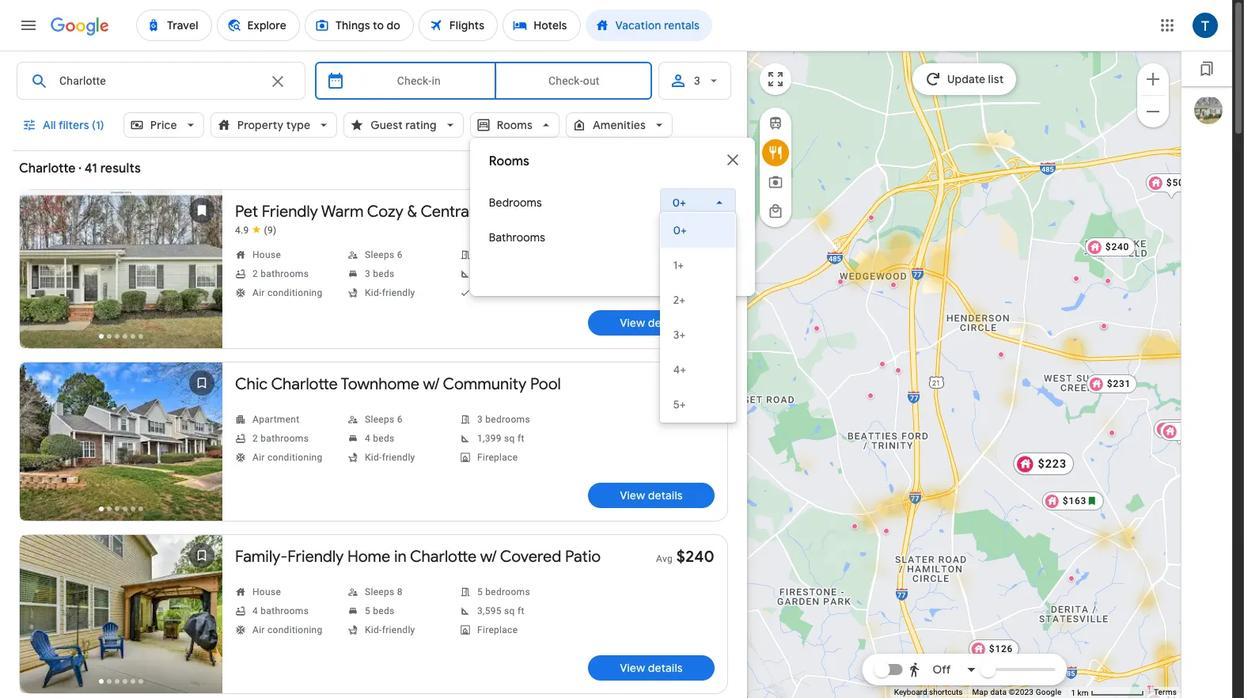 Task type: locate. For each thing, give the bounding box(es) containing it.
avg inside avg $231
[[661, 381, 678, 392]]

1 vertical spatial photo 1 image
[[20, 363, 222, 521]]

1 next image from the top
[[183, 253, 221, 291]]

$163 link
[[1042, 492, 1104, 511]]

$239
[[1180, 426, 1205, 437]]

0 vertical spatial view details button
[[588, 310, 715, 336]]

avg for $240
[[656, 553, 673, 564]]

a sweet stay image
[[837, 279, 843, 285]]

next image for $240
[[183, 598, 221, 636]]

new modern home image
[[895, 367, 901, 374]]

3 view from the top
[[620, 661, 645, 675]]

$240 inside map region
[[1105, 241, 1129, 253]]

$240
[[1105, 241, 1129, 253], [677, 547, 715, 567]]

bedrooms list box
[[661, 213, 735, 422]]

4.9 out of 5 stars from 9 reviews image
[[235, 224, 277, 237]]

0 vertical spatial next image
[[183, 253, 221, 291]]

$163 up 1+ option
[[681, 202, 715, 222]]

$231 up 5+
[[682, 374, 715, 394]]

2 vertical spatial view details link
[[588, 655, 715, 681]]

data
[[991, 688, 1007, 697]]

0+ option
[[661, 213, 735, 248]]

view details
[[620, 316, 683, 330], [620, 488, 683, 503], [620, 661, 683, 675]]

0+ button down close dialog "icon"
[[660, 184, 736, 222]]

a vacation for all - queen city - charlotte, nc image
[[883, 528, 889, 534]]

1 details from the top
[[648, 316, 683, 330]]

back image
[[21, 253, 59, 291], [21, 426, 59, 464]]

2 vertical spatial photo 1 image
[[20, 535, 222, 693]]

4.9
[[235, 225, 249, 236]]

3 view details button from the top
[[588, 655, 715, 681]]

$231 inside map region
[[1107, 378, 1131, 389]]

guest rating
[[371, 118, 437, 132]]

your home in charlotte image
[[813, 325, 820, 332]]

3+ option
[[661, 317, 735, 352]]

rooms down check-out text box
[[497, 118, 533, 132]]

2 vertical spatial avg
[[656, 553, 673, 564]]

avg
[[661, 208, 677, 219], [661, 381, 678, 392], [656, 553, 673, 564]]

0+
[[673, 196, 686, 210], [673, 223, 687, 237], [673, 230, 686, 245]]

3 photos list from the top
[[20, 535, 222, 698]]

1+ option
[[661, 248, 735, 283]]

2 vertical spatial view
[[620, 661, 645, 675]]

avg inside avg $240
[[656, 553, 673, 564]]

3 view details from the top
[[620, 661, 683, 675]]

charlotte · 41
[[19, 161, 97, 177]]

view details link for $240
[[588, 655, 715, 681]]

keyboard shortcuts
[[894, 688, 963, 697]]

$176 link
[[1154, 420, 1205, 446]]

2 next image from the top
[[183, 598, 221, 636]]

view details button
[[588, 310, 715, 336], [588, 483, 715, 508], [588, 655, 715, 681]]

rating
[[405, 118, 437, 132]]

filters
[[58, 118, 89, 132]]

avg for $231
[[661, 381, 678, 392]]

1 vertical spatial view details link
[[588, 483, 715, 508]]

0 vertical spatial view
[[620, 316, 645, 330]]

off
[[933, 663, 951, 677]]

0+ button down avg $163
[[660, 223, 736, 252]]

avg inside avg $163
[[661, 208, 677, 219]]

$126
[[989, 644, 1013, 655]]

Check-in text field
[[355, 63, 483, 99]]

0 vertical spatial $240
[[1105, 241, 1129, 253]]

modern scandinavian 4 bedroom home across from park! image
[[1145, 685, 1151, 691]]

1 vertical spatial next image
[[183, 598, 221, 636]]

2 vertical spatial view details button
[[588, 655, 715, 681]]

1 horizontal spatial $240
[[1105, 241, 1129, 253]]

0 vertical spatial view details link
[[588, 310, 715, 336]]

amenities
[[593, 118, 646, 132]]

0 vertical spatial back image
[[21, 253, 59, 291]]

next image down save family-friendly home in charlotte w/ covered patio to collection image
[[183, 598, 221, 636]]

photos list for $240
[[20, 535, 222, 698]]

avg $240
[[656, 547, 715, 567]]

1 back image from the top
[[21, 253, 59, 291]]

update list button
[[913, 63, 1016, 95]]

2 photos list from the top
[[20, 363, 222, 537]]

avg for $163
[[661, 208, 677, 219]]

1+
[[673, 258, 684, 272]]

terms link
[[1154, 688, 1177, 697]]

0 vertical spatial 0+ button
[[660, 184, 736, 222]]

©2023
[[1009, 688, 1034, 697]]

1 vertical spatial $163
[[1062, 496, 1087, 507]]

3 details from the top
[[648, 661, 683, 675]]

0 vertical spatial view details
[[620, 316, 683, 330]]

2 0+ button from the top
[[660, 223, 736, 252]]

1
[[1071, 688, 1076, 697]]

1 vertical spatial 0+ button
[[660, 223, 736, 252]]

3
[[694, 74, 701, 87]]

4+ option
[[661, 352, 735, 387]]

0 horizontal spatial $163
[[681, 202, 715, 222]]

Check-out text field
[[509, 63, 640, 99]]

cozy 2 bedroom townhome in the heart of charlotte, nc image
[[1101, 323, 1107, 329], [1101, 323, 1107, 329]]

2 details from the top
[[648, 488, 683, 503]]

$163 down $223
[[1062, 496, 1087, 507]]

charming townhome close to uptown ~ free parking image
[[851, 523, 858, 530]]

0+ button
[[660, 184, 736, 222], [660, 223, 736, 252]]

2 vertical spatial view details
[[620, 661, 683, 675]]

2+ option
[[661, 283, 735, 317]]

photos list
[[20, 190, 222, 364], [20, 363, 222, 537], [20, 535, 222, 698]]

$231 link
[[1086, 374, 1137, 393]]

rooms
[[497, 118, 533, 132], [489, 154, 530, 169]]

Search for places, hotels and more text field
[[59, 63, 259, 99]]

next image down save pet friendly warm cozy & centrally located to collection "image"
[[183, 253, 221, 291]]

2 photo 1 image from the top
[[20, 363, 222, 521]]

pet friendly lux paradise image
[[1073, 275, 1079, 282]]

map
[[972, 688, 989, 697]]

guest
[[371, 118, 403, 132]]

0 vertical spatial $163
[[681, 202, 715, 222]]

0 vertical spatial rooms
[[497, 118, 533, 132]]

1 view details link from the top
[[588, 310, 715, 336]]

2 view from the top
[[620, 488, 645, 503]]

0 vertical spatial photo 1 image
[[20, 190, 222, 348]]

1 vertical spatial avg
[[661, 381, 678, 392]]

$231
[[682, 374, 715, 394], [1107, 378, 1131, 389]]

$239 link
[[1160, 422, 1211, 449]]

0+ inside option
[[673, 223, 687, 237]]

details
[[648, 316, 683, 330], [648, 488, 683, 503], [648, 661, 683, 675]]

1 vertical spatial view
[[620, 488, 645, 503]]

(1)
[[92, 118, 104, 132]]

property type button
[[210, 106, 337, 144]]

1 photo 1 image from the top
[[20, 190, 222, 348]]

3 view details link from the top
[[588, 655, 715, 681]]

view details link for $231
[[588, 483, 715, 508]]

1 vertical spatial back image
[[21, 426, 59, 464]]

2 back image from the top
[[21, 426, 59, 464]]

2 view details from the top
[[620, 488, 683, 503]]

0 vertical spatial avg
[[661, 208, 677, 219]]

4+
[[673, 363, 686, 377]]

rooms button
[[470, 106, 560, 144]]

rooms down the rooms popup button
[[489, 154, 530, 169]]

1 vertical spatial view details
[[620, 488, 683, 503]]

1 horizontal spatial $163
[[1062, 496, 1087, 507]]

2 view details link from the top
[[588, 483, 715, 508]]

close dialog image
[[723, 150, 742, 169]]

view
[[620, 316, 645, 330], [620, 488, 645, 503], [620, 661, 645, 675]]

avg $231
[[661, 374, 715, 394]]

$163 inside map region
[[1062, 496, 1087, 507]]

google
[[1036, 688, 1062, 697]]

view details for $231
[[620, 488, 683, 503]]

zoom in map image
[[1144, 69, 1163, 88]]

3 photo 1 image from the top
[[20, 535, 222, 693]]

1 vertical spatial $240
[[677, 547, 715, 567]]

1 photos list from the top
[[20, 190, 222, 364]]

1 horizontal spatial $231
[[1107, 378, 1131, 389]]

beautiful 4br home with open floor plan! image
[[1148, 685, 1154, 691]]

2 view details button from the top
[[588, 483, 715, 508]]

$231 up "cozy cove on sugar creek a 2-bedroom dream home is located on an acre of land" icon
[[1107, 378, 1131, 389]]

3+
[[673, 328, 686, 342]]

2 vertical spatial details
[[648, 661, 683, 675]]

back image for $231
[[21, 426, 59, 464]]

clear image
[[268, 72, 287, 91]]

price
[[150, 118, 177, 132]]

1 view details from the top
[[620, 316, 683, 330]]

saved items image
[[1199, 61, 1215, 77]]

$163
[[681, 202, 715, 222], [1062, 496, 1087, 507]]

1 vertical spatial details
[[648, 488, 683, 503]]

photo 1 image
[[20, 190, 222, 348], [20, 363, 222, 521], [20, 535, 222, 693]]

next image
[[183, 253, 221, 291], [183, 598, 221, 636]]

0 vertical spatial details
[[648, 316, 683, 330]]

zoom out map image
[[1144, 102, 1163, 121]]

view details link
[[588, 310, 715, 336], [588, 483, 715, 508], [588, 655, 715, 681]]

1 vertical spatial view details button
[[588, 483, 715, 508]]



Task type: vqa. For each thing, say whether or not it's contained in the screenshot.
14 to the right
no



Task type: describe. For each thing, give the bounding box(es) containing it.
map data ©2023 google
[[972, 688, 1062, 697]]

price button
[[123, 106, 204, 144]]

photo 1 image for $240
[[20, 535, 222, 693]]

back image
[[21, 598, 59, 636]]

next image for $163
[[183, 253, 221, 291]]

view larger map image
[[766, 70, 785, 89]]

bedrooms
[[489, 196, 542, 210]]

type
[[286, 118, 310, 132]]

all filters (1)
[[43, 118, 104, 132]]

luxury apt minutes from uptown! image
[[890, 282, 896, 288]]

northlake gem minutes from uptown image
[[868, 215, 874, 221]]

executive home - versace designer kitchen steam shower master suite image
[[1105, 278, 1111, 284]]

km
[[1078, 688, 1089, 697]]

1 0+ button from the top
[[660, 184, 736, 222]]

1 view details button from the top
[[588, 310, 715, 336]]

shortcuts
[[929, 688, 963, 697]]

$240 link
[[1085, 237, 1136, 256]]

1 view from the top
[[620, 316, 645, 330]]

view details button for $240
[[588, 655, 715, 681]]

charming ranch in heart of charlotte image
[[998, 351, 1004, 358]]

property
[[237, 118, 284, 132]]

filters form
[[13, 51, 755, 423]]

save pet friendly warm cozy & centrally located to collection image
[[183, 192, 221, 230]]

cozy, boho inspired farmhouse! image
[[867, 393, 873, 399]]

off button
[[904, 651, 982, 689]]

update list
[[947, 72, 1004, 86]]

view details for $240
[[620, 661, 683, 675]]

$176
[[1174, 423, 1198, 435]]

terms
[[1154, 688, 1177, 697]]

2+
[[673, 293, 686, 307]]

0 horizontal spatial $240
[[677, 547, 715, 567]]

★hot tub in uptown w/ king bed  karaoke & games★ image
[[1068, 575, 1075, 582]]

details for $231
[[648, 488, 683, 503]]

save family-friendly home in charlotte w/ covered patio to collection image
[[183, 537, 221, 575]]

3 button
[[659, 62, 731, 100]]

photos list for $163
[[20, 190, 222, 364]]

charlotte · 41 results
[[19, 161, 141, 177]]

5+ option
[[661, 387, 735, 422]]

0 horizontal spatial $231
[[682, 374, 715, 394]]

amenities button
[[566, 106, 673, 144]]

(9)
[[264, 225, 277, 236]]

$126 link
[[968, 640, 1019, 659]]

keyboard
[[894, 688, 927, 697]]

all
[[43, 118, 56, 132]]

1 km button
[[1067, 687, 1149, 698]]

keyboard shortcuts button
[[894, 687, 963, 698]]

next image
[[183, 426, 221, 464]]

view for $231
[[620, 488, 645, 503]]

guest rating button
[[344, 106, 464, 144]]

$501
[[1166, 177, 1190, 188]]

main menu image
[[19, 16, 38, 35]]

save chic charlotte townhome w/ community pool to collection image
[[183, 364, 221, 402]]

cozy cove on sugar creek a 2-bedroom dream home is located on an acre of land image
[[1109, 430, 1115, 436]]

photo 1 image for $163
[[20, 190, 222, 348]]

list
[[988, 72, 1004, 86]]

view for $240
[[620, 661, 645, 675]]

photo 1 image for $231
[[20, 363, 222, 521]]

1 km
[[1071, 688, 1091, 697]]

rooms inside popup button
[[497, 118, 533, 132]]

photos list for $231
[[20, 363, 222, 537]]

property type
[[237, 118, 310, 132]]

results
[[100, 161, 141, 177]]

all filters (1) button
[[13, 106, 117, 144]]

back image for $163
[[21, 253, 59, 291]]

map region
[[660, 39, 1244, 698]]

details for $240
[[648, 661, 683, 675]]

1 vertical spatial rooms
[[489, 154, 530, 169]]

avg $163
[[661, 202, 715, 222]]

saved items element
[[1182, 51, 1239, 86]]

bathrooms
[[489, 230, 545, 245]]

coastal inspired 4 bedroom home across from park! image
[[1146, 685, 1152, 691]]

$223
[[1038, 457, 1067, 471]]

view details button for $231
[[588, 483, 715, 508]]

$223 link
[[1013, 452, 1074, 475]]

luxury 2 bedroom minutes away from uptown image
[[879, 361, 885, 367]]

gorgeous glam house across from park! 3 bedrooms! image
[[1147, 685, 1154, 691]]

5+
[[673, 397, 686, 412]]

update
[[947, 72, 986, 86]]

$501 link
[[1146, 173, 1197, 200]]



